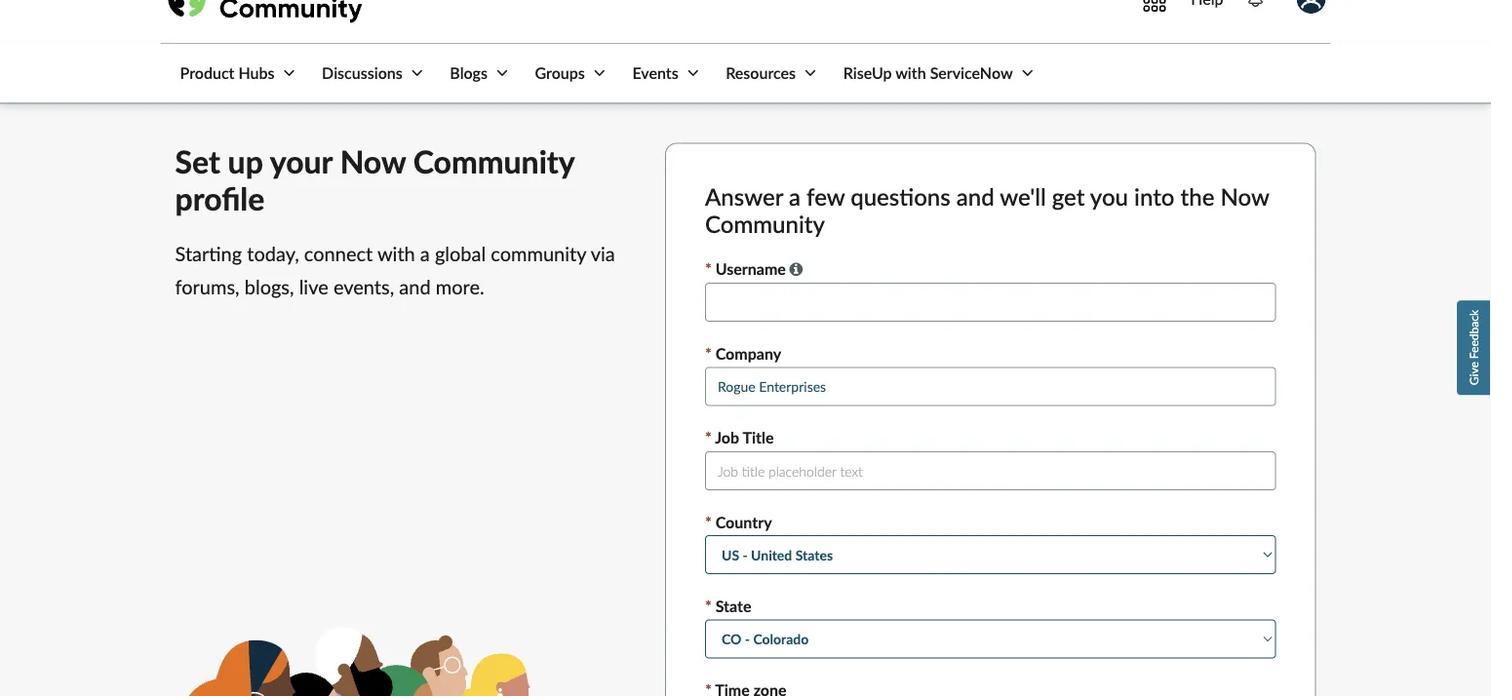 Task type: describe. For each thing, give the bounding box(es) containing it.
Company placeholder text text field
[[705, 368, 1277, 407]]

the
[[1181, 183, 1215, 211]]

with inside starting today, connect with a global community via forums, blogs, live events, and more.
[[377, 243, 415, 266]]

this is the name you'll be known as in the community. image
[[790, 262, 803, 278]]

state
[[716, 597, 752, 616]]

now inside answer a few questions and we'll get you into the now community
[[1221, 183, 1270, 211]]

riseup with servicenow
[[844, 64, 1013, 83]]

events,
[[334, 276, 394, 300]]

your
[[270, 143, 333, 180]]

company
[[716, 344, 782, 363]]

questions
[[851, 183, 951, 211]]

* company
[[705, 344, 782, 363]]

groups link
[[516, 44, 610, 102]]

answer
[[705, 183, 783, 211]]

now inside set up your now community profile
[[340, 143, 406, 180]]

* country
[[705, 513, 772, 532]]

product hubs
[[180, 64, 275, 83]]

a inside answer a few questions and we'll get you into the now community
[[789, 183, 801, 211]]

* for username
[[705, 260, 712, 279]]

show user options menu image
[[1297, 0, 1326, 14]]

answer a few questions and we'll get you into the now community
[[705, 183, 1270, 238]]

events
[[633, 64, 679, 83]]

riseup
[[844, 64, 892, 83]]

job
[[715, 429, 740, 448]]

today,
[[247, 243, 299, 266]]

blogs,
[[245, 276, 294, 300]]

* state
[[705, 597, 752, 616]]

hubs
[[238, 64, 275, 83]]

more image
[[1144, 0, 1167, 13]]

forums,
[[175, 276, 240, 300]]

into
[[1135, 183, 1175, 211]]

discussions link
[[303, 44, 427, 102]]

via
[[591, 243, 615, 266]]

country
[[716, 513, 772, 532]]



Task type: vqa. For each thing, say whether or not it's contained in the screenshot.
Set
yes



Task type: locate. For each thing, give the bounding box(es) containing it.
live
[[299, 276, 329, 300]]

servicenow
[[930, 64, 1013, 83]]

0 vertical spatial now
[[340, 143, 406, 180]]

profile
[[175, 180, 265, 218]]

* left country
[[705, 513, 712, 532]]

starting today, connect with a global community via forums, blogs, live events, and more.
[[175, 243, 615, 300]]

Job title placeholder text text field
[[705, 452, 1277, 491]]

a left global
[[420, 243, 430, 266]]

now right the
[[1221, 183, 1270, 211]]

connect
[[304, 243, 373, 266]]

1 horizontal spatial community
[[705, 210, 825, 238]]

* for state
[[705, 597, 712, 616]]

blogs
[[450, 64, 488, 83]]

1 vertical spatial with
[[377, 243, 415, 266]]

up
[[228, 143, 263, 180]]

0 horizontal spatial a
[[420, 243, 430, 266]]

blogs link
[[431, 44, 512, 102]]

and inside answer a few questions and we'll get you into the now community
[[957, 183, 995, 211]]

get
[[1052, 183, 1085, 211]]

0 vertical spatial a
[[789, 183, 801, 211]]

* for company
[[705, 344, 712, 363]]

community
[[413, 143, 574, 180], [705, 210, 825, 238]]

more.
[[436, 276, 485, 300]]

a
[[789, 183, 801, 211], [420, 243, 430, 266]]

* left username
[[705, 260, 712, 279]]

now right your
[[340, 143, 406, 180]]

* for country
[[705, 513, 712, 532]]

1 vertical spatial a
[[420, 243, 430, 266]]

resources
[[726, 64, 796, 83]]

and
[[957, 183, 995, 211], [399, 276, 431, 300]]

community inside set up your now community profile
[[413, 143, 574, 180]]

a left few
[[789, 183, 801, 211]]

set up your now community profile
[[175, 143, 574, 218]]

1 horizontal spatial now
[[1221, 183, 1270, 211]]

4 * from the top
[[705, 513, 712, 532]]

* for job title
[[705, 429, 712, 448]]

title
[[743, 429, 774, 448]]

a inside starting today, connect with a global community via forums, blogs, live events, and more.
[[420, 243, 430, 266]]

1 * from the top
[[705, 260, 712, 279]]

starting
[[175, 243, 242, 266]]

with right riseup
[[896, 64, 926, 83]]

now
[[340, 143, 406, 180], [1221, 183, 1270, 211]]

discussions
[[322, 64, 403, 83]]

events link
[[613, 44, 703, 102]]

None text field
[[705, 283, 1277, 322]]

menu bar
[[160, 44, 1038, 102]]

global
[[435, 243, 486, 266]]

you
[[1091, 183, 1129, 211]]

groups
[[535, 64, 585, 83]]

0 horizontal spatial now
[[340, 143, 406, 180]]

*
[[705, 260, 712, 279], [705, 344, 712, 363], [705, 429, 712, 448], [705, 513, 712, 532], [705, 597, 712, 616]]

menu bar containing product hubs
[[160, 44, 1038, 102]]

resources link
[[707, 44, 821, 102]]

* left company
[[705, 344, 712, 363]]

we'll
[[1000, 183, 1047, 211]]

set
[[175, 143, 220, 180]]

5 * from the top
[[705, 597, 712, 616]]

0 vertical spatial with
[[896, 64, 926, 83]]

with
[[896, 64, 926, 83], [377, 243, 415, 266]]

3 * from the top
[[705, 429, 712, 448]]

* left job
[[705, 429, 712, 448]]

username
[[716, 260, 786, 279]]

community inside answer a few questions and we'll get you into the now community
[[705, 210, 825, 238]]

1 horizontal spatial and
[[957, 183, 995, 211]]

community down blogs link
[[413, 143, 574, 180]]

0 horizontal spatial community
[[413, 143, 574, 180]]

0 vertical spatial community
[[413, 143, 574, 180]]

1 vertical spatial and
[[399, 276, 431, 300]]

product
[[180, 64, 235, 83]]

and inside starting today, connect with a global community via forums, blogs, live events, and more.
[[399, 276, 431, 300]]

1 vertical spatial now
[[1221, 183, 1270, 211]]

1 horizontal spatial with
[[896, 64, 926, 83]]

community up username
[[705, 210, 825, 238]]

product hubs link
[[160, 44, 299, 102]]

0 horizontal spatial with
[[377, 243, 415, 266]]

1 horizontal spatial a
[[789, 183, 801, 211]]

with up events,
[[377, 243, 415, 266]]

and left more.
[[399, 276, 431, 300]]

few
[[807, 183, 845, 211]]

* username
[[705, 260, 786, 279]]

0 vertical spatial and
[[957, 183, 995, 211]]

community
[[491, 243, 586, 266]]

* left state
[[705, 597, 712, 616]]

and left we'll
[[957, 183, 995, 211]]

0 horizontal spatial and
[[399, 276, 431, 300]]

1 vertical spatial community
[[705, 210, 825, 238]]

* job title
[[705, 429, 774, 448]]

riseup with servicenow link
[[824, 44, 1038, 102]]

2 * from the top
[[705, 344, 712, 363]]



